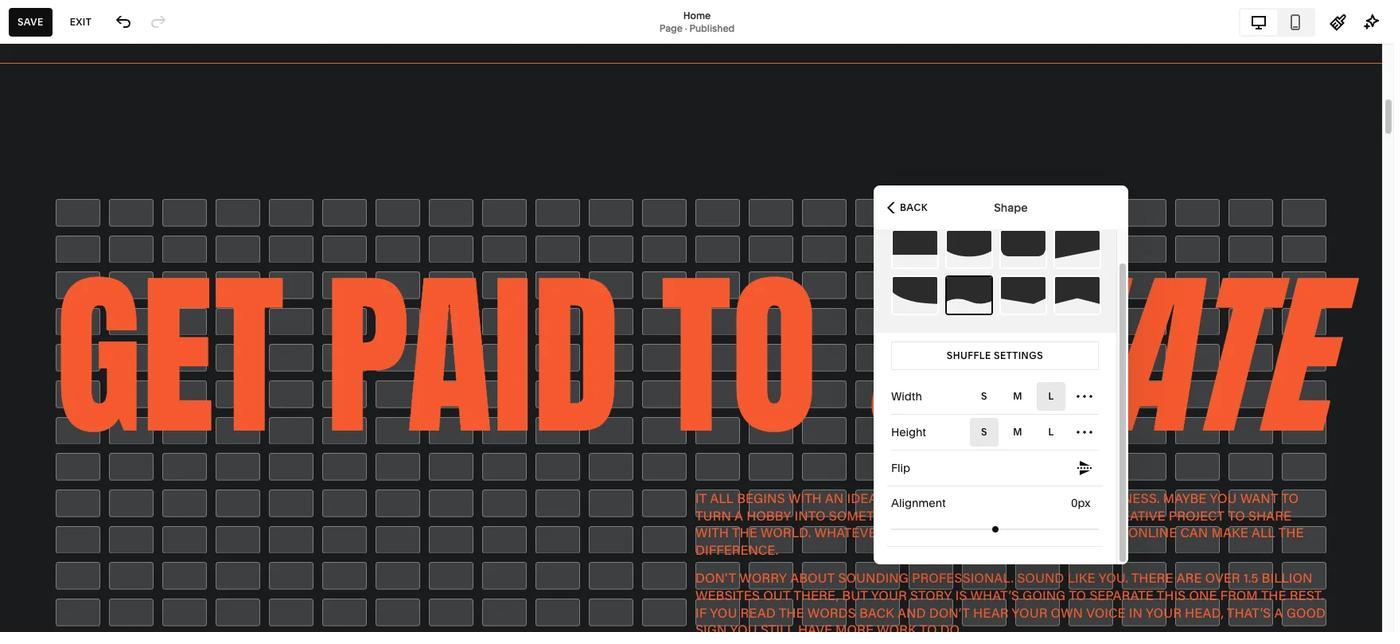 Task type: locate. For each thing, give the bounding box(es) containing it.
0 vertical spatial option group
[[971, 382, 1100, 411]]

2 s from the top
[[982, 426, 988, 438]]

shape
[[995, 200, 1028, 215]]

published
[[690, 22, 735, 34]]

shuffle settings
[[947, 350, 1044, 361]]

settings right shuffle in the bottom of the page
[[995, 350, 1044, 361]]

1 vertical spatial m
[[1014, 426, 1023, 438]]

1 l from the top
[[1049, 390, 1055, 402]]

s for height
[[982, 426, 988, 438]]

width
[[892, 389, 923, 404]]

james peterson james.peterson1902@gmail.com
[[63, 578, 210, 603]]

2 option group from the top
[[971, 418, 1100, 447]]

asset library
[[26, 469, 106, 484]]

2 m from the top
[[1014, 426, 1023, 438]]

settings
[[995, 350, 1044, 361], [26, 497, 76, 513]]

scheduling link
[[26, 241, 177, 260]]

analytics
[[26, 213, 82, 229]]

2 l from the top
[[1049, 426, 1055, 438]]

1 horizontal spatial settings
[[995, 350, 1044, 361]]

contacts link
[[26, 184, 177, 203]]

analytics link
[[26, 213, 177, 232]]

0 vertical spatial l
[[1049, 390, 1055, 402]]

m for height
[[1014, 426, 1023, 438]]

1 s from the top
[[982, 390, 988, 402]]

height
[[892, 425, 927, 440]]

l
[[1049, 390, 1055, 402], [1049, 426, 1055, 438]]

asset
[[26, 469, 61, 484]]

1 vertical spatial option group
[[971, 418, 1100, 447]]

1 option group from the top
[[971, 382, 1100, 411]]

1 m from the top
[[1014, 390, 1023, 402]]

0 vertical spatial settings
[[995, 350, 1044, 361]]

1 vertical spatial l
[[1049, 426, 1055, 438]]

save button
[[9, 8, 52, 36]]

alignment
[[892, 496, 946, 510]]

exit button
[[61, 8, 100, 36]]

Alignment range field
[[892, 512, 1100, 547]]

s right height
[[982, 426, 988, 438]]

tab list
[[1241, 9, 1315, 35]]

s down the shuffle settings button
[[982, 390, 988, 402]]

0 vertical spatial m
[[1014, 390, 1023, 402]]

save
[[18, 16, 44, 27]]

no shape image
[[893, 231, 938, 268]]

1 vertical spatial settings
[[26, 497, 76, 513]]

s for width
[[982, 390, 988, 402]]

s
[[982, 390, 988, 402], [982, 426, 988, 438]]

peterson
[[95, 578, 136, 590]]

·
[[685, 22, 688, 34]]

Alignment text field
[[1072, 494, 1095, 512]]

settings down asset on the bottom of the page
[[26, 497, 76, 513]]

wavy shape image
[[947, 277, 992, 314]]

m
[[1014, 390, 1023, 402], [1014, 426, 1023, 438]]

1 vertical spatial s
[[982, 426, 988, 438]]

shuffle
[[947, 350, 992, 361]]

0 vertical spatial s
[[982, 390, 988, 402]]

james.peterson1902@gmail.com
[[63, 591, 210, 603]]

option group
[[971, 382, 1100, 411], [971, 418, 1100, 447]]

soft corners shape image
[[1002, 231, 1046, 268]]

asset library link
[[26, 468, 177, 487]]

slanted shape image
[[1056, 231, 1100, 268]]



Task type: vqa. For each thing, say whether or not it's contained in the screenshot.
Settings link
yes



Task type: describe. For each thing, give the bounding box(es) containing it.
scheduling
[[26, 242, 95, 258]]

james
[[63, 578, 93, 590]]

l for width
[[1049, 390, 1055, 402]]

home
[[684, 9, 711, 21]]

pointed shape image
[[1056, 277, 1100, 314]]

0 horizontal spatial settings
[[26, 497, 76, 513]]

page
[[660, 22, 683, 34]]

home page · published
[[660, 9, 735, 34]]

back button
[[883, 190, 933, 225]]

back
[[901, 201, 928, 213]]

settings inside button
[[995, 350, 1044, 361]]

exit
[[70, 16, 92, 27]]

settings link
[[26, 496, 177, 516]]

scalloped shape image
[[893, 277, 938, 314]]

option group for width
[[971, 382, 1100, 411]]

contacts
[[26, 185, 81, 201]]

jagged shape image
[[1002, 277, 1046, 314]]

l for height
[[1049, 426, 1055, 438]]

option group for height
[[971, 418, 1100, 447]]

help
[[26, 526, 55, 542]]

library
[[64, 469, 106, 484]]

m for width
[[1014, 390, 1023, 402]]

rounded shape image
[[947, 231, 992, 268]]

shuffle settings button
[[892, 342, 1100, 370]]

flip
[[892, 461, 911, 475]]



